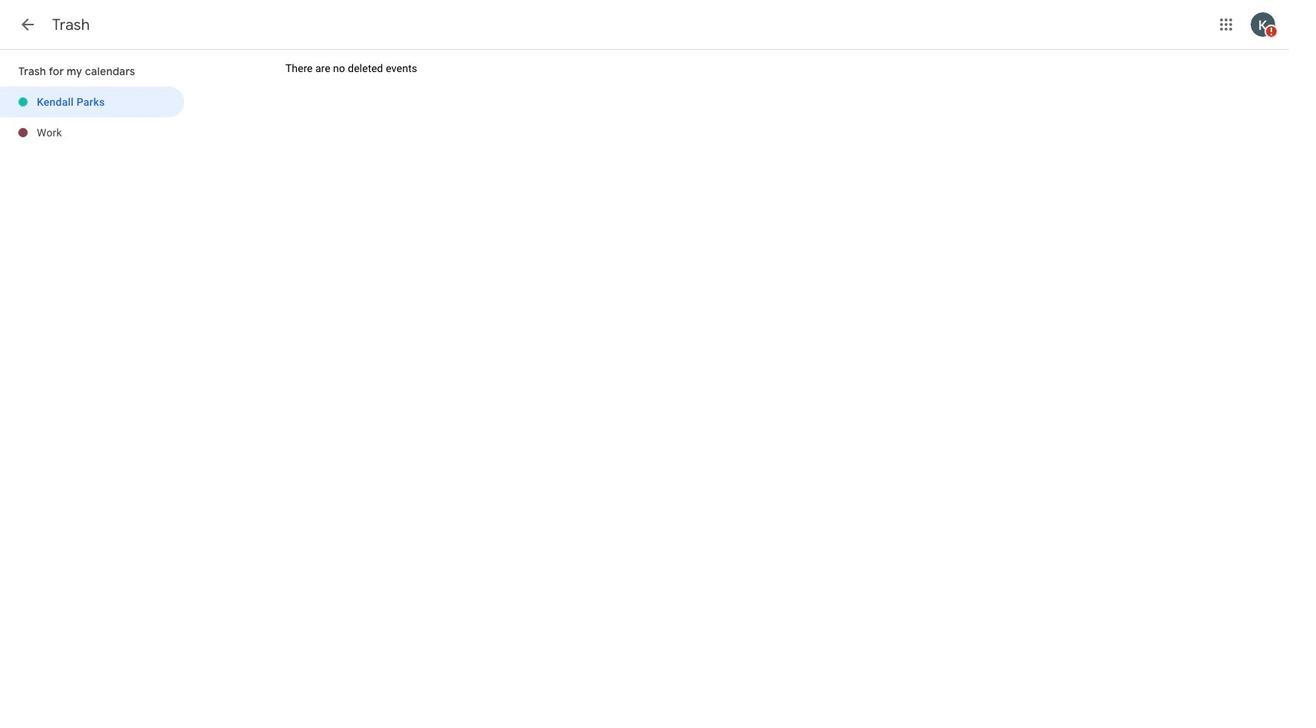 Task type: vqa. For each thing, say whether or not it's contained in the screenshot.
'list'
yes



Task type: describe. For each thing, give the bounding box(es) containing it.
go back image
[[18, 15, 37, 34]]



Task type: locate. For each thing, give the bounding box(es) containing it.
list item
[[0, 87, 184, 117]]

heading
[[52, 15, 90, 35]]

list
[[0, 87, 184, 148]]



